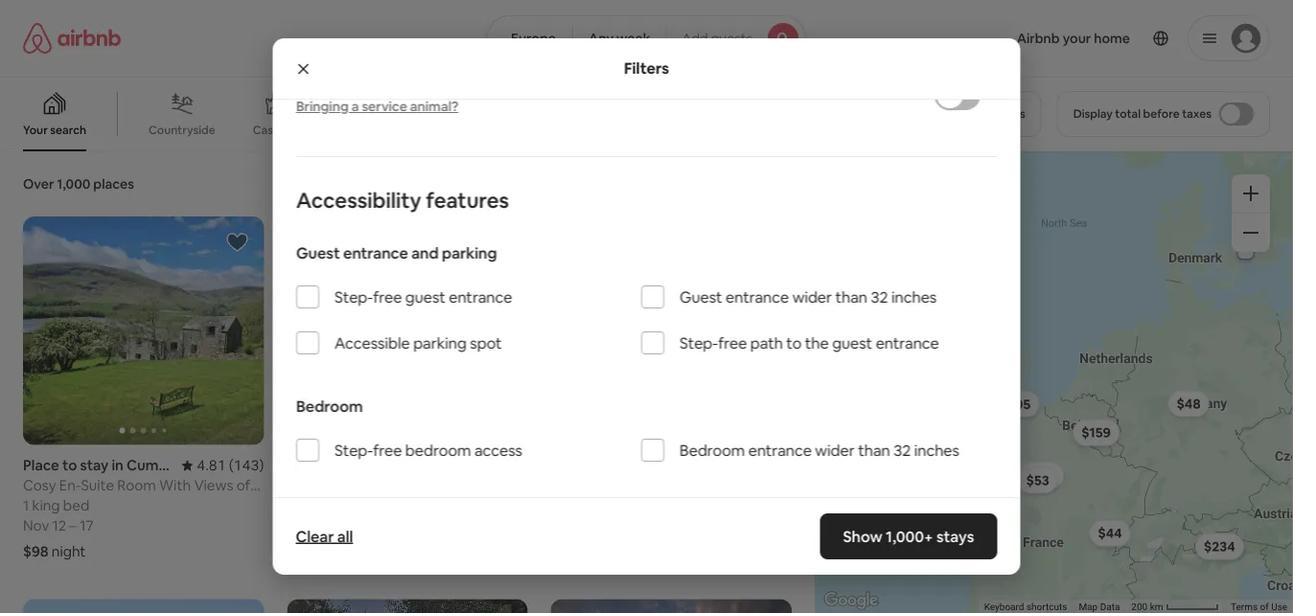 Task type: describe. For each thing, give the bounding box(es) containing it.
17
[[80, 517, 94, 536]]

4.91 out of 5 average rating,  155 reviews image
[[710, 457, 792, 475]]

4.92 (38)
[[469, 457, 528, 475]]

bedroom entrance wider than 32 inches
[[679, 441, 959, 460]]

terms of use
[[1231, 602, 1288, 613]]

zoom in image
[[1244, 186, 1259, 201]]

$98 button
[[908, 290, 949, 317]]

$159
[[1082, 425, 1111, 442]]

all
[[337, 527, 353, 547]]

any week
[[589, 30, 651, 47]]

castle in fife, uk
[[287, 457, 400, 475]]

nov inside 9 beds nov 26 – dec 1 $808 night
[[287, 517, 313, 536]]

to
[[786, 333, 802, 353]]

any
[[589, 30, 614, 47]]

map data
[[1079, 602, 1120, 613]]

1 inside 1 king bed nov 12 – 17 $98 night
[[23, 497, 29, 516]]

than for bedroom entrance wider than 32 inches
[[858, 441, 890, 460]]

step-free bedroom access
[[334, 441, 522, 460]]

km
[[1150, 602, 1164, 613]]

1 vertical spatial parking
[[413, 333, 466, 353]]

1 inside 9 beds nov 26 – dec 1 $808 night
[[376, 517, 382, 536]]

1 horizontal spatial guest
[[832, 333, 872, 353]]

4.92 out of 5 average rating,  38 reviews image
[[454, 457, 528, 475]]

bedroom for bedroom
[[296, 397, 363, 416]]

group containing your search
[[0, 77, 973, 152]]

bringing
[[296, 98, 348, 115]]

entrance for bedroom entrance wider than 32 inches
[[748, 441, 812, 460]]

step-free guest entrance
[[334, 287, 512, 307]]

before
[[1144, 106, 1180, 121]]

animal?
[[410, 98, 458, 115]]

add to wishlist: place to stay in cumbria, uk image
[[226, 231, 249, 254]]

$44 button
[[1090, 520, 1131, 547]]

keyboard
[[984, 602, 1024, 613]]

$305 button
[[991, 391, 1040, 418]]

add to wishlist: castle in fife, uk image
[[490, 231, 513, 254]]

night for –
[[325, 543, 359, 562]]

free for bedroom
[[373, 441, 402, 460]]

none search field containing europe
[[487, 15, 806, 61]]

single
[[562, 497, 601, 516]]

of
[[1260, 602, 1269, 613]]

26
[[316, 517, 333, 536]]

12
[[52, 517, 66, 536]]

map
[[1079, 602, 1098, 613]]

step- for step-free bedroom access
[[334, 441, 373, 460]]

castles
[[253, 123, 293, 138]]

(38)
[[502, 457, 528, 475]]

search
[[50, 123, 86, 138]]

over 1,000 places
[[23, 175, 134, 193]]

spot
[[470, 333, 502, 353]]

places
[[93, 175, 134, 193]]

2 beds from the left
[[604, 497, 637, 516]]

4.92
[[469, 457, 498, 475]]

use
[[1272, 602, 1288, 613]]

total
[[1116, 106, 1141, 121]]

the
[[805, 333, 829, 353]]

step- for step-free path to the guest entrance
[[679, 333, 718, 353]]

32 for bedroom entrance wider than 32 inches
[[893, 441, 911, 460]]

$310 button
[[916, 296, 963, 322]]

terms
[[1231, 602, 1258, 613]]

4.81 out of 5 average rating,  143 reviews image
[[182, 457, 264, 475]]

add guests button
[[666, 15, 806, 61]]

add
[[682, 30, 708, 47]]

night for 12
[[52, 543, 86, 562]]

service
[[361, 98, 407, 115]]

countryside
[[149, 123, 215, 138]]

free for path
[[718, 333, 747, 353]]

200 km button
[[1126, 600, 1225, 614]]

1 king bed nov 12 – 17 $98 night
[[23, 497, 94, 562]]

any week button
[[573, 15, 667, 61]]

9 beds nov 26 – dec 1 $808 night
[[287, 497, 382, 562]]

stays
[[937, 527, 975, 547]]

4.91 (155)
[[725, 457, 792, 475]]

0 vertical spatial guest
[[405, 287, 445, 307]]

step-free path to the guest entrance
[[679, 333, 939, 353]]

$313
[[1027, 467, 1056, 485]]

in
[[333, 457, 345, 475]]

$159 button
[[1073, 420, 1120, 447]]

europe button
[[487, 15, 574, 61]]

1,000+
[[886, 527, 934, 547]]

4.81
[[197, 457, 226, 475]]

europe
[[511, 30, 556, 47]]

nov inside 1 king bed nov 12 – 17 $98 night
[[23, 517, 49, 536]]

google map
showing 32 stays. region
[[815, 152, 1294, 614]]

features
[[426, 187, 509, 214]]

– inside 1 king bed nov 12 – 17 $98 night
[[70, 517, 77, 536]]

beds inside 9 beds nov 26 – dec 1 $808 night
[[298, 497, 331, 516]]

$53 button
[[1018, 467, 1058, 494]]



Task type: vqa. For each thing, say whether or not it's contained in the screenshot.
'home'
no



Task type: locate. For each thing, give the bounding box(es) containing it.
parking
[[442, 243, 497, 263], [413, 333, 466, 353]]

filters dialog
[[273, 0, 1021, 614]]

nov down 9
[[287, 517, 313, 536]]

free for guest
[[373, 287, 402, 307]]

0 vertical spatial $98
[[916, 295, 941, 312]]

uk
[[380, 457, 400, 475]]

week
[[617, 30, 651, 47]]

1 vertical spatial bedroom
[[679, 441, 745, 460]]

0 horizontal spatial $98
[[23, 543, 49, 562]]

and
[[411, 243, 438, 263]]

0 vertical spatial 32
[[871, 287, 888, 307]]

$98
[[916, 295, 941, 312], [23, 543, 49, 562]]

terms of use link
[[1231, 602, 1288, 613]]

$48 button
[[1168, 391, 1210, 418]]

bedroom for bedroom entrance wider than 32 inches
[[679, 441, 745, 460]]

4
[[551, 497, 559, 516]]

bringing a service animal? button
[[296, 98, 458, 115]]

display total before taxes button
[[1057, 91, 1271, 137]]

$48
[[1177, 395, 1201, 413]]

guests
[[711, 30, 753, 47]]

1 vertical spatial 32
[[893, 441, 911, 460]]

200
[[1132, 602, 1148, 613]]

1 vertical spatial guest
[[832, 333, 872, 353]]

0 vertical spatial 1
[[23, 497, 29, 516]]

2 vertical spatial step-
[[334, 441, 373, 460]]

1 nov from the left
[[23, 517, 49, 536]]

0 vertical spatial guest
[[296, 243, 340, 263]]

$234 button
[[1196, 534, 1244, 561]]

None search field
[[487, 15, 806, 61]]

bedroom up in
[[296, 397, 363, 416]]

$305
[[1000, 396, 1031, 413]]

$53
[[1026, 472, 1050, 489]]

$98 inside button
[[916, 295, 941, 312]]

1 horizontal spatial 1
[[376, 517, 382, 536]]

inches for guest entrance wider than 32 inches
[[891, 287, 937, 307]]

0 vertical spatial wider
[[792, 287, 832, 307]]

wider
[[792, 287, 832, 307], [815, 441, 855, 460]]

night inside 1 king bed nov 12 – 17 $98 night
[[52, 543, 86, 562]]

inches for bedroom entrance wider than 32 inches
[[914, 441, 959, 460]]

2 nov from the left
[[287, 517, 313, 536]]

over
[[23, 175, 54, 193]]

nov down the king
[[23, 517, 49, 536]]

your search
[[23, 123, 86, 138]]

32 left $98 button
[[871, 287, 888, 307]]

beds up 26
[[298, 497, 331, 516]]

free
[[373, 287, 402, 307], [718, 333, 747, 353], [373, 441, 402, 460]]

0 horizontal spatial beds
[[298, 497, 331, 516]]

1 horizontal spatial nov
[[287, 517, 313, 536]]

parking right and in the left top of the page
[[442, 243, 497, 263]]

4 single beds
[[551, 497, 637, 516]]

$44
[[1098, 525, 1123, 542]]

0 vertical spatial free
[[373, 287, 402, 307]]

keyboard shortcuts
[[984, 602, 1068, 613]]

0 horizontal spatial bedroom
[[296, 397, 363, 416]]

0 vertical spatial step-
[[334, 287, 373, 307]]

2 night from the left
[[325, 543, 359, 562]]

guest
[[296, 243, 340, 263], [679, 287, 722, 307]]

$234
[[1204, 539, 1236, 556]]

step- left path
[[679, 333, 718, 353]]

1 vertical spatial 1
[[376, 517, 382, 536]]

$98 inside 1 king bed nov 12 – 17 $98 night
[[23, 543, 49, 562]]

1 vertical spatial wider
[[815, 441, 855, 460]]

than up step-free path to the guest entrance
[[835, 287, 867, 307]]

guest for guest entrance and parking
[[296, 243, 340, 263]]

night inside 9 beds nov 26 – dec 1 $808 night
[[325, 543, 359, 562]]

bedroom
[[296, 397, 363, 416], [679, 441, 745, 460]]

9
[[287, 497, 295, 516]]

display total before taxes
[[1074, 106, 1212, 121]]

200 km
[[1132, 602, 1166, 613]]

0 vertical spatial bedroom
[[296, 397, 363, 416]]

data
[[1100, 602, 1120, 613]]

group
[[0, 77, 973, 152], [23, 217, 264, 446], [287, 217, 528, 446], [551, 217, 792, 446], [23, 600, 264, 614], [287, 600, 528, 614], [551, 600, 792, 614]]

1 horizontal spatial –
[[336, 517, 343, 536]]

0 vertical spatial parking
[[442, 243, 497, 263]]

1 vertical spatial guest
[[679, 287, 722, 307]]

guest right the the
[[832, 333, 872, 353]]

entrance for guest entrance wider than 32 inches
[[726, 287, 789, 307]]

shortcuts
[[1027, 602, 1068, 613]]

1 right "dec"
[[376, 517, 382, 536]]

1 vertical spatial free
[[718, 333, 747, 353]]

clear
[[296, 527, 334, 547]]

1 left the king
[[23, 497, 29, 516]]

0 horizontal spatial guest
[[405, 287, 445, 307]]

$310
[[925, 300, 955, 318]]

0 horizontal spatial night
[[52, 543, 86, 562]]

guest entrance and parking
[[296, 243, 497, 263]]

1
[[23, 497, 29, 516], [376, 517, 382, 536]]

profile element
[[829, 0, 1271, 77]]

add guests
[[682, 30, 753, 47]]

clear all button
[[286, 518, 363, 556]]

1 horizontal spatial 32
[[893, 441, 911, 460]]

1 vertical spatial than
[[858, 441, 890, 460]]

(155)
[[757, 457, 792, 475]]

2 – from the left
[[336, 517, 343, 536]]

path
[[750, 333, 783, 353]]

1 vertical spatial $98
[[23, 543, 49, 562]]

1 beds from the left
[[298, 497, 331, 516]]

clear all
[[296, 527, 353, 547]]

parking left spot
[[413, 333, 466, 353]]

inches
[[891, 287, 937, 307], [914, 441, 959, 460]]

beds right single
[[604, 497, 637, 516]]

1 horizontal spatial guest
[[679, 287, 722, 307]]

free down guest entrance and parking
[[373, 287, 402, 307]]

free left path
[[718, 333, 747, 353]]

step- for step-free guest entrance
[[334, 287, 373, 307]]

access
[[474, 441, 522, 460]]

4.91
[[725, 457, 754, 475]]

beds
[[298, 497, 331, 516], [604, 497, 637, 516]]

1 horizontal spatial beds
[[604, 497, 637, 516]]

0 vertical spatial inches
[[891, 287, 937, 307]]

accessible
[[334, 333, 410, 353]]

guest entrance wider than 32 inches
[[679, 287, 937, 307]]

bed
[[63, 497, 89, 516]]

0 horizontal spatial nov
[[23, 517, 49, 536]]

1 – from the left
[[70, 517, 77, 536]]

filters
[[624, 58, 669, 78]]

bedroom
[[405, 441, 471, 460]]

– inside 9 beds nov 26 – dec 1 $808 night
[[336, 517, 343, 536]]

map data button
[[1079, 601, 1120, 614]]

1 horizontal spatial bedroom
[[679, 441, 745, 460]]

display
[[1074, 106, 1113, 121]]

accessible parking spot
[[334, 333, 502, 353]]

wider for guest
[[792, 287, 832, 307]]

1 horizontal spatial night
[[325, 543, 359, 562]]

taxes
[[1183, 106, 1212, 121]]

0 horizontal spatial 32
[[871, 287, 888, 307]]

$313 button
[[1018, 463, 1065, 490]]

1 night from the left
[[52, 543, 86, 562]]

$808
[[287, 543, 321, 562]]

0 horizontal spatial 1
[[23, 497, 29, 516]]

–
[[70, 517, 77, 536], [336, 517, 343, 536]]

0 vertical spatial than
[[835, 287, 867, 307]]

1 vertical spatial step-
[[679, 333, 718, 353]]

0 horizontal spatial guest
[[296, 243, 340, 263]]

than up the show
[[858, 441, 890, 460]]

entrance for guest entrance and parking
[[343, 243, 408, 263]]

step- up accessible
[[334, 287, 373, 307]]

night
[[52, 543, 86, 562], [325, 543, 359, 562]]

dec
[[346, 517, 373, 536]]

a
[[351, 98, 359, 115]]

keyboard shortcuts button
[[984, 601, 1068, 614]]

step- left uk
[[334, 441, 373, 460]]

2 vertical spatial free
[[373, 441, 402, 460]]

free right in
[[373, 441, 402, 460]]

than
[[835, 287, 867, 307], [858, 441, 890, 460]]

0 horizontal spatial –
[[70, 517, 77, 536]]

32 for guest entrance wider than 32 inches
[[871, 287, 888, 307]]

google image
[[820, 589, 883, 614]]

1 horizontal spatial $98
[[916, 295, 941, 312]]

32 up show 1,000+ stays
[[893, 441, 911, 460]]

castle
[[287, 457, 330, 475]]

bedroom left "(155)"
[[679, 441, 745, 460]]

accessibility features
[[296, 187, 509, 214]]

show
[[844, 527, 883, 547]]

zoom out image
[[1244, 225, 1259, 241]]

wider for bedroom
[[815, 441, 855, 460]]

wider up step-free path to the guest entrance
[[792, 287, 832, 307]]

– right 26
[[336, 517, 343, 536]]

fife,
[[348, 457, 377, 475]]

than for guest entrance wider than 32 inches
[[835, 287, 867, 307]]

32
[[871, 287, 888, 307], [893, 441, 911, 460]]

guest for guest entrance wider than 32 inches
[[679, 287, 722, 307]]

4.81 (143)
[[197, 457, 264, 475]]

1 vertical spatial inches
[[914, 441, 959, 460]]

– left the '17'
[[70, 517, 77, 536]]

wider right "(155)"
[[815, 441, 855, 460]]

1,000
[[57, 175, 90, 193]]

guest down and in the left top of the page
[[405, 287, 445, 307]]

accessibility
[[296, 187, 421, 214]]



